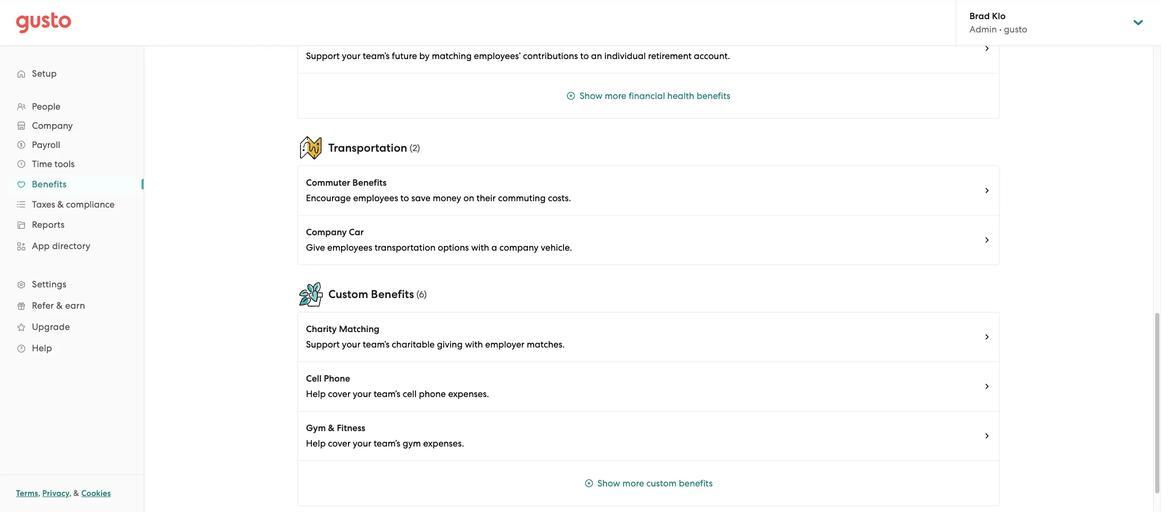 Task type: vqa. For each thing, say whether or not it's contained in the screenshot.
Setup
yes



Task type: describe. For each thing, give the bounding box(es) containing it.
klo
[[993, 11, 1006, 22]]

list containing people
[[0, 97, 144, 359]]

giving
[[437, 339, 463, 350]]

admin
[[970, 24, 998, 35]]

your inside gym & fitness help cover your team's gym expenses.
[[353, 438, 372, 449]]

transportation ( 2 )
[[329, 141, 420, 155]]

company for company
[[32, 120, 73, 131]]

cookies button
[[81, 487, 111, 500]]

terms
[[16, 489, 38, 498]]

ira
[[337, 35, 351, 46]]

cover inside the cell phone help cover your team's cell phone expenses.
[[328, 389, 351, 399]]

reports link
[[11, 215, 133, 234]]

show more custom benefits button
[[298, 461, 1000, 506]]

taxes & compliance
[[32, 199, 115, 210]]

taxes
[[32, 199, 55, 210]]

people
[[32, 101, 61, 112]]

company car give employees transportation options with a company vehicle.
[[306, 227, 572, 253]]

contributions
[[523, 51, 578, 61]]

team's inside simple ira support your team's future by matching employees' contributions to an individual retirement account.
[[363, 51, 390, 61]]

by
[[420, 51, 430, 61]]

retirement
[[648, 51, 692, 61]]

settings link
[[11, 275, 133, 294]]

give
[[306, 242, 325, 253]]

simple
[[306, 35, 335, 46]]

help inside the cell phone help cover your team's cell phone expenses.
[[306, 389, 326, 399]]

2 , from the left
[[69, 489, 72, 498]]

more for custom
[[623, 478, 645, 489]]

( inside the transportation ( 2 )
[[410, 143, 413, 153]]

employees for benefits
[[353, 193, 398, 203]]

time tools
[[32, 159, 75, 169]]

earn
[[65, 300, 85, 311]]

upgrade link
[[11, 317, 133, 337]]

transportation
[[329, 141, 408, 155]]

commuter benefits encourage employees to save money on their commuting costs.
[[306, 177, 571, 203]]

gusto
[[1005, 24, 1028, 35]]

app directory link
[[11, 236, 133, 256]]

privacy
[[42, 489, 69, 498]]

simple ira list
[[298, 0, 1001, 119]]

brad
[[970, 11, 990, 22]]

charity matching support your team's charitable giving with employer matches.
[[306, 324, 565, 350]]

on
[[464, 193, 475, 203]]

support for simple
[[306, 51, 340, 61]]

money
[[433, 193, 462, 203]]

& for fitness
[[328, 423, 335, 434]]

show for show more financial health benefits
[[580, 91, 603, 101]]

encourage
[[306, 193, 351, 203]]

& for compliance
[[57, 199, 64, 210]]

future
[[392, 51, 417, 61]]

& for earn
[[56, 300, 63, 311]]

gym & fitness help cover your team's gym expenses.
[[306, 423, 464, 449]]

simple ira support your team's future by matching employees' contributions to an individual retirement account.
[[306, 35, 731, 61]]

brad klo admin • gusto
[[970, 11, 1028, 35]]

matching
[[432, 51, 472, 61]]

app
[[32, 241, 50, 251]]

show more financial health benefits
[[580, 91, 731, 101]]

cell phone help cover your team's cell phone expenses.
[[306, 373, 489, 399]]

setup
[[32, 68, 57, 79]]

transportation
[[375, 242, 436, 253]]

health
[[668, 91, 695, 101]]

cover inside gym & fitness help cover your team's gym expenses.
[[328, 438, 351, 449]]

phone
[[419, 389, 446, 399]]

car
[[349, 227, 364, 238]]

1 vertical spatial benefits
[[679, 478, 713, 489]]

& left cookies button
[[74, 489, 79, 498]]

directory
[[52, 241, 91, 251]]

2
[[413, 143, 417, 153]]

help inside gym & fitness help cover your team's gym expenses.
[[306, 438, 326, 449]]

opens in current tab image for (
[[983, 236, 992, 244]]

app directory
[[32, 241, 91, 251]]

home image
[[16, 12, 71, 33]]

) inside custom benefits ( 6 )
[[424, 289, 427, 300]]

help inside "link"
[[32, 343, 52, 354]]

save
[[412, 193, 431, 203]]

refer & earn
[[32, 300, 85, 311]]

expenses. for gym & fitness
[[423, 438, 464, 449]]

employees'
[[474, 51, 521, 61]]

payroll
[[32, 140, 60, 150]]

to inside simple ira support your team's future by matching employees' contributions to an individual retirement account.
[[581, 51, 589, 61]]

privacy link
[[42, 489, 69, 498]]

financial
[[629, 91, 666, 101]]

setup link
[[11, 64, 133, 83]]

custom
[[647, 478, 677, 489]]

gym
[[403, 438, 421, 449]]

refer
[[32, 300, 54, 311]]

fitness
[[337, 423, 366, 434]]

people button
[[11, 97, 133, 116]]

reports
[[32, 219, 65, 230]]

team's inside charity matching support your team's charitable giving with employer matches.
[[363, 339, 390, 350]]



Task type: locate. For each thing, give the bounding box(es) containing it.
expenses. right gym
[[423, 438, 464, 449]]

expenses.
[[448, 389, 489, 399], [423, 438, 464, 449]]

) up charity matching support your team's charitable giving with employer matches.
[[424, 289, 427, 300]]

account.
[[694, 51, 731, 61]]

0 vertical spatial opens in current tab image
[[983, 44, 992, 53]]

0 vertical spatial opens in current tab image
[[983, 236, 992, 244]]

individual
[[605, 51, 646, 61]]

benefits
[[353, 177, 387, 188], [32, 179, 67, 190], [371, 288, 414, 301]]

with left a
[[471, 242, 490, 253]]

gym
[[306, 423, 326, 434]]

company button
[[11, 116, 133, 135]]

matches.
[[527, 339, 565, 350]]

help
[[32, 343, 52, 354], [306, 389, 326, 399], [306, 438, 326, 449]]

0 vertical spatial )
[[417, 143, 420, 153]]

list
[[0, 97, 144, 359], [298, 166, 1001, 265], [298, 312, 1001, 506]]

( inside custom benefits ( 6 )
[[417, 289, 419, 300]]

upgrade
[[32, 322, 70, 332]]

1 , from the left
[[38, 489, 40, 498]]

opens in current tab image inside 'simple ira' list
[[983, 44, 992, 53]]

0 vertical spatial help
[[32, 343, 52, 354]]

0 vertical spatial (
[[410, 143, 413, 153]]

& right taxes
[[57, 199, 64, 210]]

&
[[57, 199, 64, 210], [56, 300, 63, 311], [328, 423, 335, 434], [74, 489, 79, 498]]

phone
[[324, 373, 350, 384]]

help down cell
[[306, 389, 326, 399]]

0 vertical spatial benefits
[[697, 91, 731, 101]]

support
[[306, 51, 340, 61], [306, 339, 340, 350]]

team's down the matching
[[363, 339, 390, 350]]

refer & earn link
[[11, 296, 133, 315]]

employees down car
[[327, 242, 373, 253]]

0 vertical spatial expenses.
[[448, 389, 489, 399]]

) up the commuter benefits encourage employees to save money on their commuting costs.
[[417, 143, 420, 153]]

taxes & compliance button
[[11, 195, 133, 214]]

opens in current tab image
[[983, 236, 992, 244], [983, 382, 992, 391], [983, 432, 992, 440]]

benefits for custom
[[371, 288, 414, 301]]

2 vertical spatial opens in current tab image
[[983, 333, 992, 341]]

team's left the 'cell' on the left bottom
[[374, 389, 401, 399]]

0 horizontal spatial (
[[410, 143, 413, 153]]

1 vertical spatial expenses.
[[423, 438, 464, 449]]

compliance
[[66, 199, 115, 210]]

help down "gym"
[[306, 438, 326, 449]]

show for show more custom benefits
[[598, 478, 621, 489]]

your inside the cell phone help cover your team's cell phone expenses.
[[353, 389, 372, 399]]

employer
[[486, 339, 525, 350]]

benefits left '6'
[[371, 288, 414, 301]]

more left financial
[[605, 91, 627, 101]]

opens in current tab image for (
[[983, 186, 992, 195]]

0 horizontal spatial )
[[417, 143, 420, 153]]

payroll button
[[11, 135, 133, 154]]

your inside charity matching support your team's charitable giving with employer matches.
[[342, 339, 361, 350]]

cell
[[306, 373, 322, 384]]

list containing charity matching
[[298, 312, 1001, 506]]

options
[[438, 242, 469, 253]]

•
[[1000, 24, 1002, 35]]

expenses. right phone
[[448, 389, 489, 399]]

charity
[[306, 324, 337, 335]]

(
[[410, 143, 413, 153], [417, 289, 419, 300]]

your up fitness
[[353, 389, 372, 399]]

1 vertical spatial cover
[[328, 438, 351, 449]]

terms link
[[16, 489, 38, 498]]

0 vertical spatial employees
[[353, 193, 398, 203]]

expenses. inside gym & fitness help cover your team's gym expenses.
[[423, 438, 464, 449]]

benefits right custom
[[679, 478, 713, 489]]

costs.
[[548, 193, 571, 203]]

commuter
[[306, 177, 351, 188]]

0 vertical spatial support
[[306, 51, 340, 61]]

2 vertical spatial help
[[306, 438, 326, 449]]

charitable
[[392, 339, 435, 350]]

settings
[[32, 279, 67, 290]]

support inside charity matching support your team's charitable giving with employer matches.
[[306, 339, 340, 350]]

0 vertical spatial with
[[471, 242, 490, 253]]

show
[[580, 91, 603, 101], [598, 478, 621, 489]]

employees up car
[[353, 193, 398, 203]]

2 opens in current tab image from the top
[[983, 382, 992, 391]]

team's inside the cell phone help cover your team's cell phone expenses.
[[374, 389, 401, 399]]

1 opens in current tab image from the top
[[983, 44, 992, 53]]

2 vertical spatial opens in current tab image
[[983, 432, 992, 440]]

& right "gym"
[[328, 423, 335, 434]]

company
[[500, 242, 539, 253]]

tools
[[54, 159, 75, 169]]

1 opens in current tab image from the top
[[983, 236, 992, 244]]

3 opens in current tab image from the top
[[983, 432, 992, 440]]

company down people
[[32, 120, 73, 131]]

0 vertical spatial to
[[581, 51, 589, 61]]

1 vertical spatial (
[[417, 289, 419, 300]]

company inside company car give employees transportation options with a company vehicle.
[[306, 227, 347, 238]]

your inside simple ira support your team's future by matching employees' contributions to an individual retirement account.
[[342, 51, 361, 61]]

1 vertical spatial opens in current tab image
[[983, 186, 992, 195]]

custom
[[329, 288, 368, 301]]

1 vertical spatial more
[[623, 478, 645, 489]]

show down an
[[580, 91, 603, 101]]

show inside 'simple ira' list
[[580, 91, 603, 101]]

help down upgrade
[[32, 343, 52, 354]]

) inside the transportation ( 2 )
[[417, 143, 420, 153]]

more inside 'simple ira' list
[[605, 91, 627, 101]]

list containing commuter benefits
[[298, 166, 1001, 265]]

support down charity
[[306, 339, 340, 350]]

their
[[477, 193, 496, 203]]

3 opens in current tab image from the top
[[983, 333, 992, 341]]

team's left future at left
[[363, 51, 390, 61]]

0 horizontal spatial to
[[401, 193, 409, 203]]

with inside company car give employees transportation options with a company vehicle.
[[471, 242, 490, 253]]

, left cookies button
[[69, 489, 72, 498]]

2 support from the top
[[306, 339, 340, 350]]

& left earn
[[56, 300, 63, 311]]

1 vertical spatial opens in current tab image
[[983, 382, 992, 391]]

benefits inside 'simple ira' list
[[697, 91, 731, 101]]

)
[[417, 143, 420, 153], [424, 289, 427, 300]]

0 vertical spatial show
[[580, 91, 603, 101]]

opens in current tab image for benefits
[[983, 333, 992, 341]]

1 vertical spatial with
[[465, 339, 483, 350]]

a
[[492, 242, 498, 253]]

to left save
[[401, 193, 409, 203]]

cookies
[[81, 489, 111, 498]]

custom benefits ( 6 )
[[329, 288, 427, 301]]

commuting
[[498, 193, 546, 203]]

your down fitness
[[353, 438, 372, 449]]

0 vertical spatial more
[[605, 91, 627, 101]]

with right giving
[[465, 339, 483, 350]]

benefits link
[[11, 175, 133, 194]]

6
[[419, 289, 424, 300]]

matching
[[339, 324, 380, 335]]

benefits inside the commuter benefits encourage employees to save money on their commuting costs.
[[353, 177, 387, 188]]

0 horizontal spatial company
[[32, 120, 73, 131]]

terms , privacy , & cookies
[[16, 489, 111, 498]]

benefits inside benefits link
[[32, 179, 67, 190]]

company for company car give employees transportation options with a company vehicle.
[[306, 227, 347, 238]]

with inside charity matching support your team's charitable giving with employer matches.
[[465, 339, 483, 350]]

1 horizontal spatial )
[[424, 289, 427, 300]]

1 horizontal spatial (
[[417, 289, 419, 300]]

show left custom
[[598, 478, 621, 489]]

0 vertical spatial company
[[32, 120, 73, 131]]

time
[[32, 159, 52, 169]]

expenses. for cell phone
[[448, 389, 489, 399]]

cell
[[403, 389, 417, 399]]

support for charity
[[306, 339, 340, 350]]

your down the matching
[[342, 339, 361, 350]]

gusto navigation element
[[0, 46, 144, 376]]

employees for car
[[327, 242, 373, 253]]

benefits down the transportation
[[353, 177, 387, 188]]

support down simple
[[306, 51, 340, 61]]

time tools button
[[11, 154, 133, 174]]

employees inside the commuter benefits encourage employees to save money on their commuting costs.
[[353, 193, 398, 203]]

2 cover from the top
[[328, 438, 351, 449]]

show more custom benefits
[[598, 478, 713, 489]]

& inside "link"
[[56, 300, 63, 311]]

company inside dropdown button
[[32, 120, 73, 131]]

company up give
[[306, 227, 347, 238]]

vehicle.
[[541, 242, 572, 253]]

1 vertical spatial )
[[424, 289, 427, 300]]

1 horizontal spatial to
[[581, 51, 589, 61]]

to inside the commuter benefits encourage employees to save money on their commuting costs.
[[401, 193, 409, 203]]

, left privacy link
[[38, 489, 40, 498]]

to
[[581, 51, 589, 61], [401, 193, 409, 203]]

1 vertical spatial help
[[306, 389, 326, 399]]

company
[[32, 120, 73, 131], [306, 227, 347, 238]]

1 horizontal spatial company
[[306, 227, 347, 238]]

list for transportation
[[298, 166, 1001, 265]]

cover down phone
[[328, 389, 351, 399]]

help link
[[11, 339, 133, 358]]

to left an
[[581, 51, 589, 61]]

2 opens in current tab image from the top
[[983, 186, 992, 195]]

opens in current tab image
[[983, 44, 992, 53], [983, 186, 992, 195], [983, 333, 992, 341]]

0 vertical spatial cover
[[328, 389, 351, 399]]

1 vertical spatial show
[[598, 478, 621, 489]]

your
[[342, 51, 361, 61], [342, 339, 361, 350], [353, 389, 372, 399], [353, 438, 372, 449]]

1 vertical spatial support
[[306, 339, 340, 350]]

more for financial
[[605, 91, 627, 101]]

opens in current tab image for benefits
[[983, 382, 992, 391]]

show more financial health benefits button
[[298, 73, 1000, 118]]

employees inside company car give employees transportation options with a company vehicle.
[[327, 242, 373, 253]]

benefits
[[697, 91, 731, 101], [679, 478, 713, 489]]

support inside simple ira support your team's future by matching employees' contributions to an individual retirement account.
[[306, 51, 340, 61]]

& inside gym & fitness help cover your team's gym expenses.
[[328, 423, 335, 434]]

& inside dropdown button
[[57, 199, 64, 210]]

your down ira
[[342, 51, 361, 61]]

1 horizontal spatial ,
[[69, 489, 72, 498]]

team's left gym
[[374, 438, 401, 449]]

cover down fitness
[[328, 438, 351, 449]]

benefits down 'time tools'
[[32, 179, 67, 190]]

0 horizontal spatial ,
[[38, 489, 40, 498]]

list for custom benefits
[[298, 312, 1001, 506]]

cover
[[328, 389, 351, 399], [328, 438, 351, 449]]

1 support from the top
[[306, 51, 340, 61]]

expenses. inside the cell phone help cover your team's cell phone expenses.
[[448, 389, 489, 399]]

1 vertical spatial employees
[[327, 242, 373, 253]]

( up charity matching support your team's charitable giving with employer matches.
[[417, 289, 419, 300]]

1 vertical spatial company
[[306, 227, 347, 238]]

an
[[592, 51, 603, 61]]

1 vertical spatial to
[[401, 193, 409, 203]]

more left custom
[[623, 478, 645, 489]]

benefits for commuter
[[353, 177, 387, 188]]

( right the transportation
[[410, 143, 413, 153]]

team's inside gym & fitness help cover your team's gym expenses.
[[374, 438, 401, 449]]

1 cover from the top
[[328, 389, 351, 399]]

with
[[471, 242, 490, 253], [465, 339, 483, 350]]

benefits right health
[[697, 91, 731, 101]]



